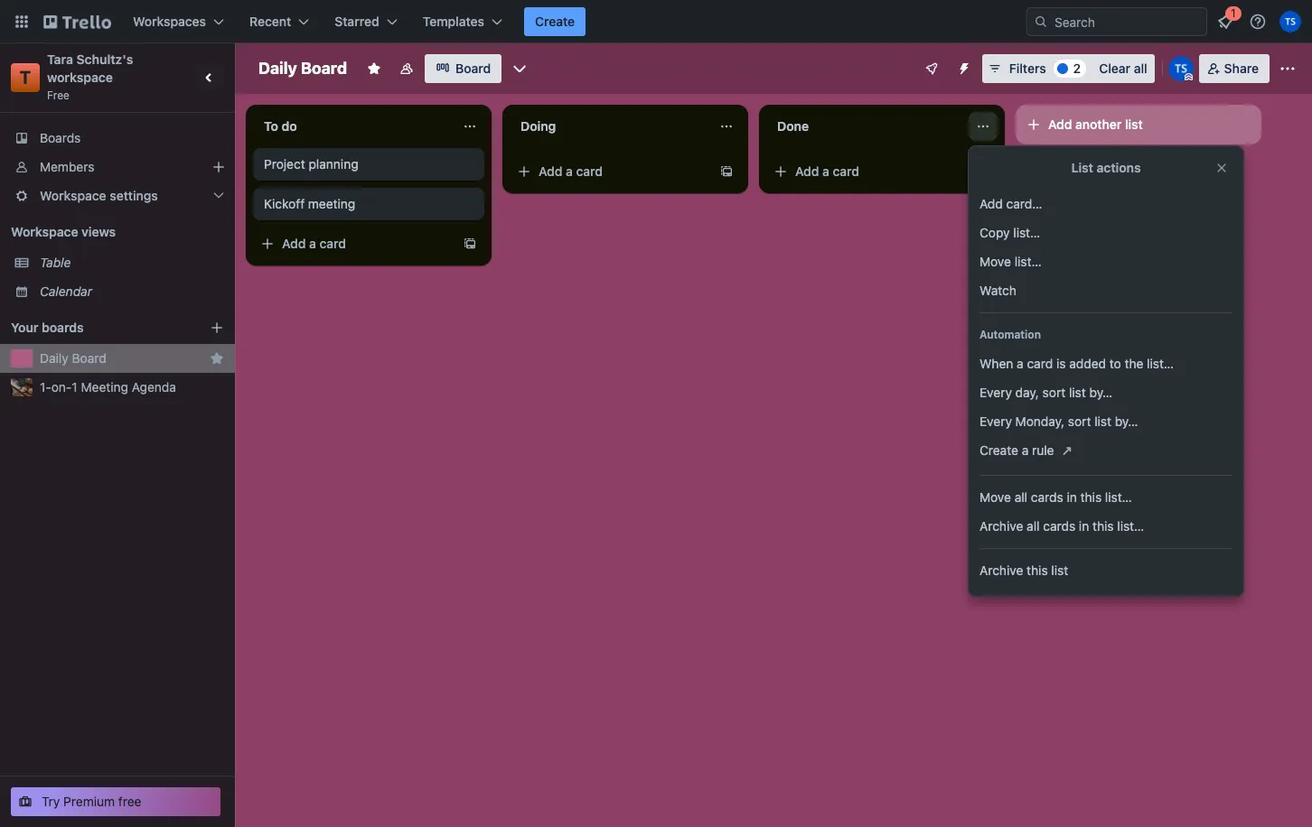 Task type: vqa. For each thing, say whether or not it's contained in the screenshot.
text field
no



Task type: describe. For each thing, give the bounding box(es) containing it.
this for archive all cards in this list…
[[1093, 519, 1114, 534]]

move all cards in this list… link
[[969, 484, 1244, 512]]

share
[[1224, 61, 1259, 76]]

all for archive
[[1027, 519, 1040, 534]]

daily inside board name "text box"
[[258, 59, 297, 78]]

sort for day,
[[1043, 385, 1066, 400]]

workspace visible image
[[400, 61, 414, 76]]

add another list button
[[1016, 105, 1262, 145]]

done
[[777, 118, 809, 134]]

share button
[[1199, 54, 1270, 83]]

open information menu image
[[1249, 13, 1267, 31]]

workspaces
[[133, 14, 206, 29]]

boards
[[40, 130, 81, 146]]

list… down copy list…
[[1015, 254, 1042, 269]]

power ups image
[[924, 61, 939, 76]]

monday,
[[1016, 414, 1065, 429]]

every monday, sort list by… link
[[969, 408, 1244, 437]]

create from template… image
[[463, 237, 477, 251]]

workspaces button
[[122, 7, 235, 36]]

move all cards in this list…
[[980, 490, 1132, 505]]

watch
[[980, 283, 1017, 298]]

your
[[11, 320, 38, 335]]

card left is
[[1027, 356, 1053, 371]]

list… down move all cards in this list… link
[[1117, 519, 1144, 534]]

kickoff meeting link
[[264, 195, 474, 213]]

templates button
[[412, 7, 513, 36]]

card down done text box
[[833, 164, 860, 179]]

project planning
[[264, 156, 358, 172]]

a down kickoff meeting
[[309, 236, 316, 251]]

add a card button for doing
[[510, 157, 712, 186]]

board inside board name "text box"
[[301, 59, 347, 78]]

try premium free button
[[11, 788, 221, 817]]

card down the "doing" text field
[[576, 164, 603, 179]]

Done text field
[[766, 112, 965, 141]]

workspace settings button
[[0, 182, 235, 211]]

when
[[980, 356, 1013, 371]]

meeting
[[81, 380, 128, 395]]

added
[[1069, 356, 1106, 371]]

copy list… link
[[969, 219, 1244, 248]]

kickoff meeting
[[264, 196, 355, 211]]

list… right the
[[1147, 356, 1174, 371]]

add down kickoff
[[282, 236, 306, 251]]

cards for move
[[1031, 490, 1064, 505]]

workspace settings
[[40, 188, 158, 203]]

automation
[[980, 328, 1041, 342]]

create for create a rule
[[980, 443, 1019, 458]]

is
[[1056, 356, 1066, 371]]

watch link
[[969, 277, 1244, 305]]

every for every monday, sort list by…
[[980, 414, 1012, 429]]

kickoff
[[264, 196, 305, 211]]

doing
[[521, 118, 556, 134]]

archive all cards in this list…
[[980, 519, 1144, 534]]

recent
[[249, 14, 291, 29]]

list actions
[[1071, 160, 1141, 175]]

list down every day, sort list by… link
[[1095, 414, 1112, 429]]

calendar link
[[40, 283, 224, 301]]

archive this list link
[[969, 557, 1244, 586]]

starred
[[335, 14, 379, 29]]

t
[[20, 67, 31, 88]]

boards link
[[0, 124, 235, 153]]

card down meeting
[[320, 236, 346, 251]]

every day, sort list by… link
[[969, 379, 1244, 408]]

another
[[1076, 117, 1122, 132]]

copy list…
[[980, 225, 1040, 240]]

add board image
[[210, 321, 224, 335]]

actions
[[1097, 160, 1141, 175]]

create a rule link
[[969, 437, 1244, 468]]

search image
[[1034, 14, 1048, 29]]

agenda
[[132, 380, 176, 395]]

tara
[[47, 52, 73, 67]]

your boards with 2 items element
[[11, 317, 183, 339]]

rule
[[1032, 443, 1054, 458]]

board inside daily board link
[[72, 351, 106, 366]]

workspace for workspace settings
[[40, 188, 106, 203]]

planning
[[309, 156, 358, 172]]

filters
[[1009, 61, 1046, 76]]

project
[[264, 156, 305, 172]]

workspace views
[[11, 224, 116, 239]]

all for move
[[1015, 490, 1028, 505]]

clear
[[1099, 61, 1131, 76]]

workspace
[[47, 70, 113, 85]]

add down done
[[795, 164, 819, 179]]

automation image
[[950, 54, 975, 80]]

try premium free
[[42, 794, 141, 810]]

in for move all cards in this list…
[[1067, 490, 1077, 505]]

To do text field
[[253, 112, 452, 141]]

to do
[[264, 118, 297, 134]]

customize views image
[[511, 60, 529, 78]]

add a card for doing
[[539, 164, 603, 179]]

list inside button
[[1125, 117, 1143, 132]]

1-on-1 meeting agenda link
[[40, 379, 224, 397]]

by… for every day, sort list by…
[[1090, 385, 1113, 400]]

add up copy
[[980, 196, 1003, 211]]

create from template… image
[[719, 164, 734, 179]]

add a card button for to do
[[253, 230, 455, 258]]

cards for archive
[[1043, 519, 1076, 534]]

a inside when a card is added to the list… link
[[1017, 356, 1024, 371]]

starred button
[[324, 7, 408, 36]]

move list…
[[980, 254, 1042, 269]]

0 horizontal spatial daily board
[[40, 351, 106, 366]]

2
[[1073, 61, 1081, 76]]

workspace for workspace views
[[11, 224, 78, 239]]

members link
[[0, 153, 235, 182]]

archive for archive all cards in this list…
[[980, 519, 1023, 534]]

try
[[42, 794, 60, 810]]

back to home image
[[43, 7, 111, 36]]

list inside 'link'
[[1051, 563, 1068, 578]]

this inside 'link'
[[1027, 563, 1048, 578]]

a down the "doing" text field
[[566, 164, 573, 179]]

every day, sort list by…
[[980, 385, 1113, 400]]

board link
[[425, 54, 502, 83]]



Task type: locate. For each thing, give the bounding box(es) containing it.
add a card button down the "doing" text field
[[510, 157, 712, 186]]

0 vertical spatial all
[[1134, 61, 1148, 76]]

1 vertical spatial this
[[1093, 519, 1114, 534]]

create for create
[[535, 14, 575, 29]]

in for archive all cards in this list…
[[1079, 519, 1089, 534]]

table
[[40, 255, 71, 270]]

primary element
[[0, 0, 1312, 43]]

1 vertical spatial every
[[980, 414, 1012, 429]]

sort down every day, sort list by… link
[[1068, 414, 1091, 429]]

every monday, sort list by…
[[980, 414, 1138, 429]]

0 vertical spatial workspace
[[40, 188, 106, 203]]

all for clear
[[1134, 61, 1148, 76]]

0 horizontal spatial board
[[72, 351, 106, 366]]

workspace down 'members' in the top left of the page
[[40, 188, 106, 203]]

in
[[1067, 490, 1077, 505], [1079, 519, 1089, 534]]

this
[[1081, 490, 1102, 505], [1093, 519, 1114, 534], [1027, 563, 1048, 578]]

1 horizontal spatial create
[[980, 443, 1019, 458]]

a
[[566, 164, 573, 179], [823, 164, 830, 179], [309, 236, 316, 251], [1017, 356, 1024, 371], [1022, 443, 1029, 458]]

2 vertical spatial this
[[1027, 563, 1048, 578]]

project planning link
[[264, 155, 474, 174]]

add a card down kickoff meeting
[[282, 236, 346, 251]]

templates
[[423, 14, 484, 29]]

1
[[72, 380, 77, 395]]

daily board link
[[40, 350, 202, 368]]

in inside archive all cards in this list… link
[[1079, 519, 1089, 534]]

1 vertical spatial in
[[1079, 519, 1089, 534]]

star or unstar board image
[[367, 61, 382, 76]]

a left rule
[[1022, 443, 1029, 458]]

move for move all cards in this list…
[[980, 490, 1011, 505]]

move for move list…
[[980, 254, 1011, 269]]

cards down move all cards in this list…
[[1043, 519, 1076, 534]]

1 horizontal spatial add a card button
[[510, 157, 712, 186]]

daily
[[258, 59, 297, 78], [40, 351, 68, 366]]

boards
[[42, 320, 84, 335]]

move list… link
[[969, 248, 1244, 277]]

tara schultz's workspace link
[[47, 52, 136, 85]]

daily board inside board name "text box"
[[258, 59, 347, 78]]

all down 'create a rule'
[[1015, 490, 1028, 505]]

every down when on the right top of the page
[[980, 385, 1012, 400]]

add a card button down done text box
[[766, 157, 969, 186]]

create
[[535, 14, 575, 29], [980, 443, 1019, 458]]

premium
[[63, 794, 115, 810]]

when a card is added to the list…
[[980, 356, 1174, 371]]

every for every day, sort list by…
[[980, 385, 1012, 400]]

daily board up 1 at the left of the page
[[40, 351, 106, 366]]

0 vertical spatial cards
[[1031, 490, 1064, 505]]

Board name text field
[[249, 54, 356, 83]]

every
[[980, 385, 1012, 400], [980, 414, 1012, 429]]

this for move all cards in this list…
[[1081, 490, 1102, 505]]

to
[[1110, 356, 1121, 371]]

cards
[[1031, 490, 1064, 505], [1043, 519, 1076, 534]]

by… down every day, sort list by… link
[[1115, 414, 1138, 429]]

create a rule
[[980, 443, 1054, 458]]

free
[[118, 794, 141, 810]]

0 horizontal spatial create
[[535, 14, 575, 29]]

archive for archive this list
[[980, 563, 1023, 578]]

tara schultz (taraschultz7) image
[[1280, 11, 1301, 33]]

0 vertical spatial by…
[[1090, 385, 1113, 400]]

free
[[47, 89, 70, 102]]

sort for monday,
[[1068, 414, 1091, 429]]

1 notification image
[[1215, 11, 1236, 33]]

0 vertical spatial create
[[535, 14, 575, 29]]

1 vertical spatial cards
[[1043, 519, 1076, 534]]

clear all
[[1099, 61, 1148, 76]]

this down move all cards in this list… link
[[1093, 519, 1114, 534]]

1 horizontal spatial add a card
[[539, 164, 603, 179]]

1 horizontal spatial sort
[[1068, 414, 1091, 429]]

every up 'create a rule'
[[980, 414, 1012, 429]]

move down copy
[[980, 254, 1011, 269]]

add card… link
[[969, 190, 1244, 219]]

0 vertical spatial archive
[[980, 519, 1023, 534]]

1 vertical spatial create
[[980, 443, 1019, 458]]

0 horizontal spatial in
[[1067, 490, 1077, 505]]

daily board
[[258, 59, 347, 78], [40, 351, 106, 366]]

views
[[81, 224, 116, 239]]

2 horizontal spatial board
[[456, 61, 491, 76]]

2 every from the top
[[980, 414, 1012, 429]]

sort inside every monday, sort list by… link
[[1068, 414, 1091, 429]]

all
[[1134, 61, 1148, 76], [1015, 490, 1028, 505], [1027, 519, 1040, 534]]

tara schultz (taraschultz7) image
[[1168, 56, 1194, 81]]

board inside board "link"
[[456, 61, 491, 76]]

0 vertical spatial move
[[980, 254, 1011, 269]]

0 vertical spatial daily board
[[258, 59, 347, 78]]

1 vertical spatial move
[[980, 490, 1011, 505]]

1 vertical spatial daily board
[[40, 351, 106, 366]]

recent button
[[239, 7, 320, 36]]

card…
[[1006, 196, 1042, 211]]

daily down the recent "dropdown button" on the top left
[[258, 59, 297, 78]]

meeting
[[308, 196, 355, 211]]

members
[[40, 159, 94, 174]]

all inside button
[[1134, 61, 1148, 76]]

1 every from the top
[[980, 385, 1012, 400]]

0 vertical spatial daily
[[258, 59, 297, 78]]

show menu image
[[1279, 60, 1297, 78]]

cards up archive all cards in this list…
[[1031, 490, 1064, 505]]

2 move from the top
[[980, 490, 1011, 505]]

Doing text field
[[510, 112, 709, 141]]

board down your boards with 2 items element
[[72, 351, 106, 366]]

add another list
[[1048, 117, 1143, 132]]

sort
[[1043, 385, 1066, 400], [1068, 414, 1091, 429]]

by… for every monday, sort list by…
[[1115, 414, 1138, 429]]

2 horizontal spatial add a card button
[[766, 157, 969, 186]]

sort right day,
[[1043, 385, 1066, 400]]

clear all button
[[1092, 54, 1155, 83]]

0 horizontal spatial add a card button
[[253, 230, 455, 258]]

1-on-1 meeting agenda
[[40, 380, 176, 395]]

all down move all cards in this list…
[[1027, 519, 1040, 534]]

a inside create a rule link
[[1022, 443, 1029, 458]]

add a card down done
[[795, 164, 860, 179]]

2 archive from the top
[[980, 563, 1023, 578]]

workspace up "table" on the top left of page
[[11, 224, 78, 239]]

move down 'create a rule'
[[980, 490, 1011, 505]]

board left the customize views image
[[456, 61, 491, 76]]

create inside button
[[535, 14, 575, 29]]

list…
[[1013, 225, 1040, 240], [1015, 254, 1042, 269], [1147, 356, 1174, 371], [1105, 490, 1132, 505], [1117, 519, 1144, 534]]

this up archive all cards in this list… link
[[1081, 490, 1102, 505]]

list down when a card is added to the list… on the right top
[[1069, 385, 1086, 400]]

archive
[[980, 519, 1023, 534], [980, 563, 1023, 578]]

copy
[[980, 225, 1010, 240]]

daily up on-
[[40, 351, 68, 366]]

list down archive all cards in this list…
[[1051, 563, 1068, 578]]

1 horizontal spatial daily board
[[258, 59, 347, 78]]

0 vertical spatial in
[[1067, 490, 1077, 505]]

list… up archive all cards in this list… link
[[1105, 490, 1132, 505]]

settings
[[110, 188, 158, 203]]

0 vertical spatial this
[[1081, 490, 1102, 505]]

archive all cards in this list… link
[[969, 512, 1244, 541]]

when a card is added to the list… link
[[969, 350, 1244, 379]]

list… down card…
[[1013, 225, 1040, 240]]

list right another
[[1125, 117, 1143, 132]]

do
[[282, 118, 297, 134]]

workspace inside workspace settings dropdown button
[[40, 188, 106, 203]]

archive up archive this list
[[980, 519, 1023, 534]]

1 archive from the top
[[980, 519, 1023, 534]]

1 vertical spatial by…
[[1115, 414, 1138, 429]]

to
[[264, 118, 278, 134]]

add card…
[[980, 196, 1042, 211]]

a right when on the right top of the page
[[1017, 356, 1024, 371]]

by…
[[1090, 385, 1113, 400], [1115, 414, 1138, 429]]

add down doing
[[539, 164, 563, 179]]

add a card down doing
[[539, 164, 603, 179]]

workspace
[[40, 188, 106, 203], [11, 224, 78, 239]]

1 move from the top
[[980, 254, 1011, 269]]

the
[[1125, 356, 1144, 371]]

your boards
[[11, 320, 84, 335]]

add inside button
[[1048, 117, 1072, 132]]

1 horizontal spatial board
[[301, 59, 347, 78]]

a down done text box
[[823, 164, 830, 179]]

workspace navigation collapse icon image
[[197, 65, 222, 90]]

table link
[[40, 254, 224, 272]]

by… down when a card is added to the list… link
[[1090, 385, 1113, 400]]

list
[[1071, 160, 1094, 175]]

sort inside every day, sort list by… link
[[1043, 385, 1066, 400]]

this down archive all cards in this list…
[[1027, 563, 1048, 578]]

day,
[[1016, 385, 1039, 400]]

schultz's
[[76, 52, 133, 67]]

1 vertical spatial sort
[[1068, 414, 1091, 429]]

archive inside 'link'
[[980, 563, 1023, 578]]

1 horizontal spatial in
[[1079, 519, 1089, 534]]

0 horizontal spatial daily
[[40, 351, 68, 366]]

card
[[576, 164, 603, 179], [833, 164, 860, 179], [320, 236, 346, 251], [1027, 356, 1053, 371]]

daily board down the recent "dropdown button" on the top left
[[258, 59, 347, 78]]

add a card button
[[510, 157, 712, 186], [766, 157, 969, 186], [253, 230, 455, 258]]

in inside move all cards in this list… link
[[1067, 490, 1077, 505]]

1 horizontal spatial daily
[[258, 59, 297, 78]]

starred icon image
[[210, 352, 224, 366]]

0 horizontal spatial sort
[[1043, 385, 1066, 400]]

create button
[[524, 7, 586, 36]]

0 vertical spatial every
[[980, 385, 1012, 400]]

this member is an admin of this board. image
[[1185, 73, 1193, 81]]

archive this list
[[980, 563, 1068, 578]]

t link
[[11, 63, 40, 92]]

board left star or unstar board image
[[301, 59, 347, 78]]

archive down archive all cards in this list…
[[980, 563, 1023, 578]]

add left another
[[1048, 117, 1072, 132]]

calendar
[[40, 284, 92, 299]]

1 vertical spatial workspace
[[11, 224, 78, 239]]

Search field
[[1048, 8, 1207, 35]]

2 vertical spatial all
[[1027, 519, 1040, 534]]

1 vertical spatial all
[[1015, 490, 1028, 505]]

1 vertical spatial archive
[[980, 563, 1023, 578]]

0 horizontal spatial add a card
[[282, 236, 346, 251]]

1 vertical spatial daily
[[40, 351, 68, 366]]

1-
[[40, 380, 51, 395]]

all right the clear
[[1134, 61, 1148, 76]]

1 horizontal spatial by…
[[1115, 414, 1138, 429]]

in down move all cards in this list… link
[[1079, 519, 1089, 534]]

in up archive all cards in this list…
[[1067, 490, 1077, 505]]

on-
[[51, 380, 72, 395]]

2 horizontal spatial add a card
[[795, 164, 860, 179]]

0 vertical spatial sort
[[1043, 385, 1066, 400]]

add a card for to do
[[282, 236, 346, 251]]

tara schultz's workspace free
[[47, 52, 136, 102]]

0 horizontal spatial by…
[[1090, 385, 1113, 400]]

add a card button down kickoff meeting link
[[253, 230, 455, 258]]



